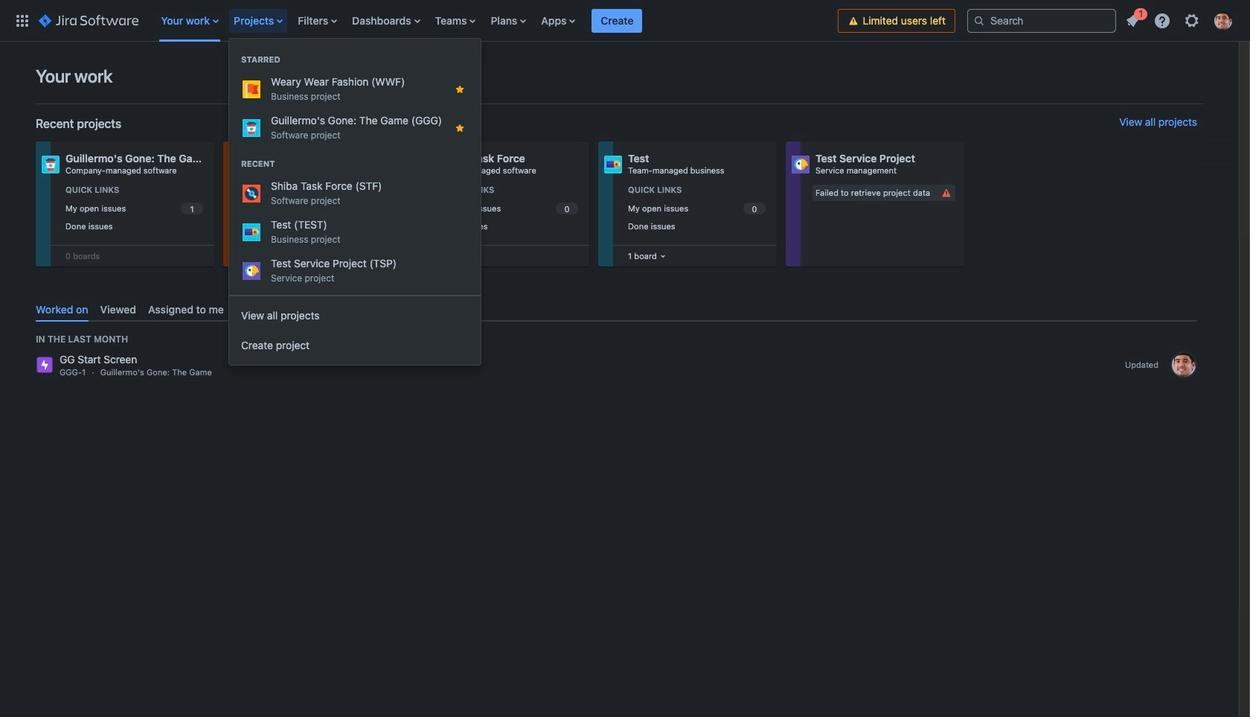 Task type: describe. For each thing, give the bounding box(es) containing it.
0 horizontal spatial list
[[154, 0, 839, 41]]

2 horizontal spatial list item
[[1120, 6, 1148, 32]]

Search field
[[968, 9, 1117, 32]]

settings image
[[1184, 12, 1202, 29]]

1 horizontal spatial list
[[1120, 6, 1242, 34]]

appswitcher icon image
[[13, 12, 31, 29]]

board image
[[657, 250, 669, 262]]



Task type: locate. For each thing, give the bounding box(es) containing it.
list item
[[229, 0, 289, 41], [592, 0, 643, 41], [1120, 6, 1148, 32]]

1 vertical spatial heading
[[229, 158, 481, 170]]

help image
[[1154, 12, 1172, 29]]

heading
[[229, 54, 481, 66], [229, 158, 481, 170]]

0 vertical spatial heading
[[229, 54, 481, 66]]

2 heading from the top
[[229, 158, 481, 170]]

1 heading from the top
[[229, 54, 481, 66]]

group
[[229, 39, 481, 295]]

star weary wear fashion (wwf) image
[[454, 83, 466, 95]]

notifications image
[[1124, 12, 1142, 29]]

1 horizontal spatial list item
[[592, 0, 643, 41]]

None search field
[[968, 9, 1117, 32]]

search image
[[974, 15, 986, 26]]

star guillermo's gone: the game (ggg) image
[[454, 122, 466, 134]]

list
[[154, 0, 839, 41], [1120, 6, 1242, 34]]

0 horizontal spatial list item
[[229, 0, 289, 41]]

primary element
[[9, 0, 839, 41]]

jira software image
[[39, 12, 139, 29], [39, 12, 139, 29]]

your profile and settings image
[[1215, 12, 1233, 29]]

tab list
[[30, 297, 1204, 322]]

banner
[[0, 0, 1251, 42]]



Task type: vqa. For each thing, say whether or not it's contained in the screenshot.
open issues
no



